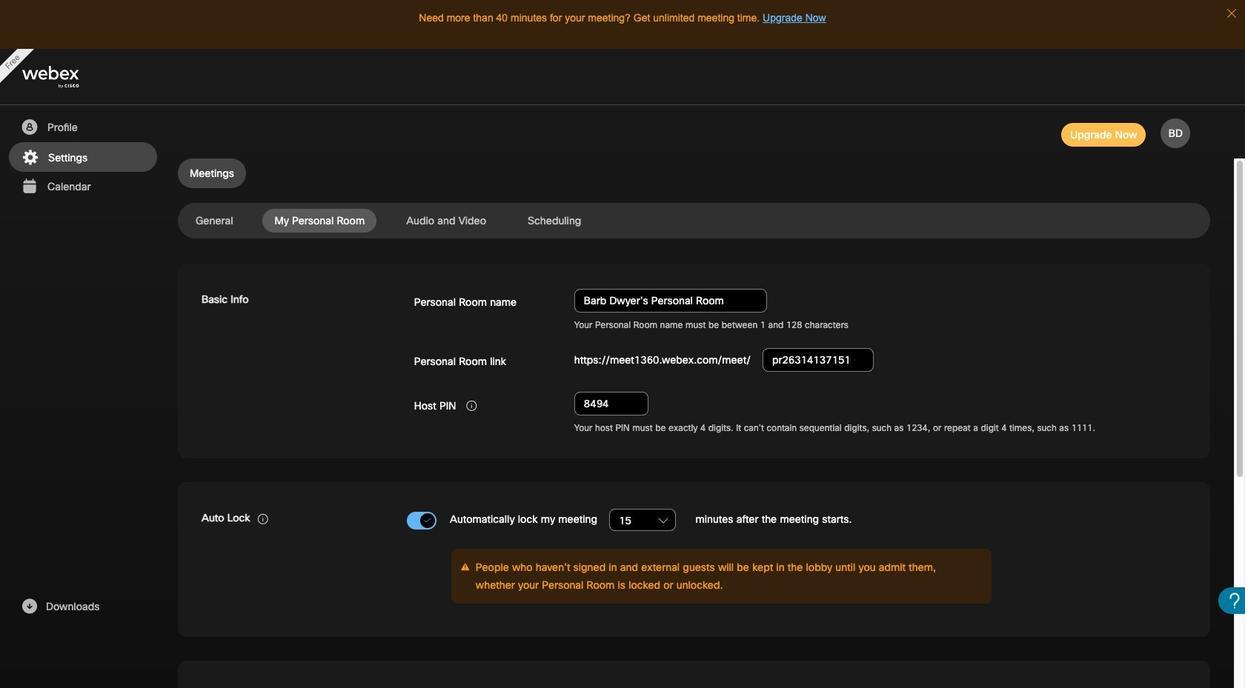 Task type: locate. For each thing, give the bounding box(es) containing it.
None text field
[[763, 348, 874, 372]]

1 vertical spatial tab list
[[178, 209, 1210, 233]]

tab list
[[178, 159, 1210, 188], [178, 209, 1210, 233]]

mds meetings_filled image
[[20, 178, 39, 196]]

None text field
[[574, 289, 767, 313], [574, 392, 648, 416], [574, 289, 767, 313], [574, 392, 648, 416]]

mds settings_filled image
[[21, 149, 39, 167]]

cisco webex image
[[22, 66, 111, 88]]

alert
[[574, 320, 1187, 332]]

0 vertical spatial tab list
[[178, 159, 1210, 188]]

banner
[[0, 49, 1245, 105]]



Task type: vqa. For each thing, say whether or not it's contained in the screenshot.
tab to the left
no



Task type: describe. For each thing, give the bounding box(es) containing it.
mds people circle_filled image
[[20, 119, 39, 136]]

2 tab list from the top
[[178, 209, 1210, 233]]

mds check_bold image
[[424, 516, 431, 526]]

mds content download_filled image
[[20, 598, 39, 616]]

1 tab list from the top
[[178, 159, 1210, 188]]



